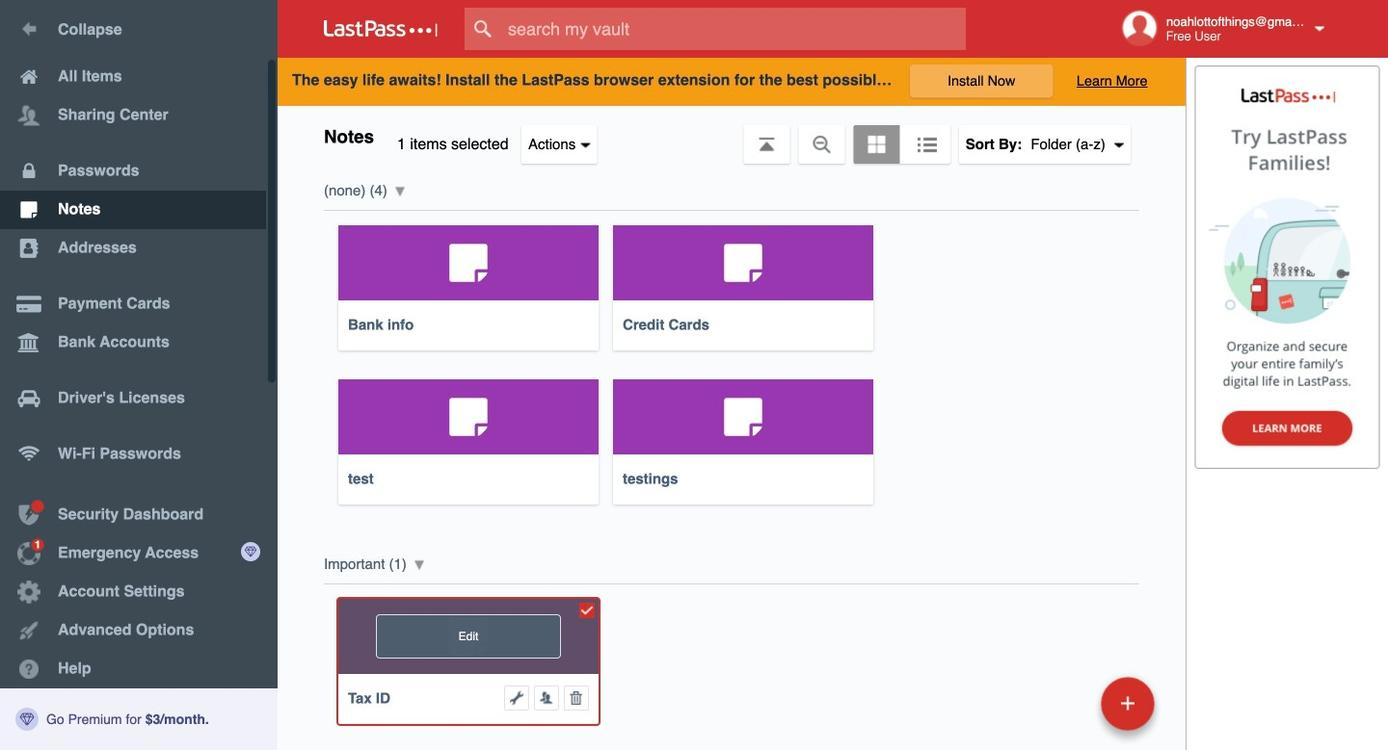 Task type: describe. For each thing, give the bounding box(es) containing it.
vault options navigation
[[278, 106, 1186, 164]]

main navigation navigation
[[0, 0, 278, 751]]

new item element
[[968, 677, 1162, 732]]

search my vault text field
[[465, 8, 1004, 50]]

Search search field
[[465, 8, 1004, 50]]



Task type: vqa. For each thing, say whether or not it's contained in the screenshot.
'New item' icon
no



Task type: locate. For each thing, give the bounding box(es) containing it.
new item navigation
[[968, 672, 1166, 751]]

lastpass image
[[324, 20, 438, 38]]



